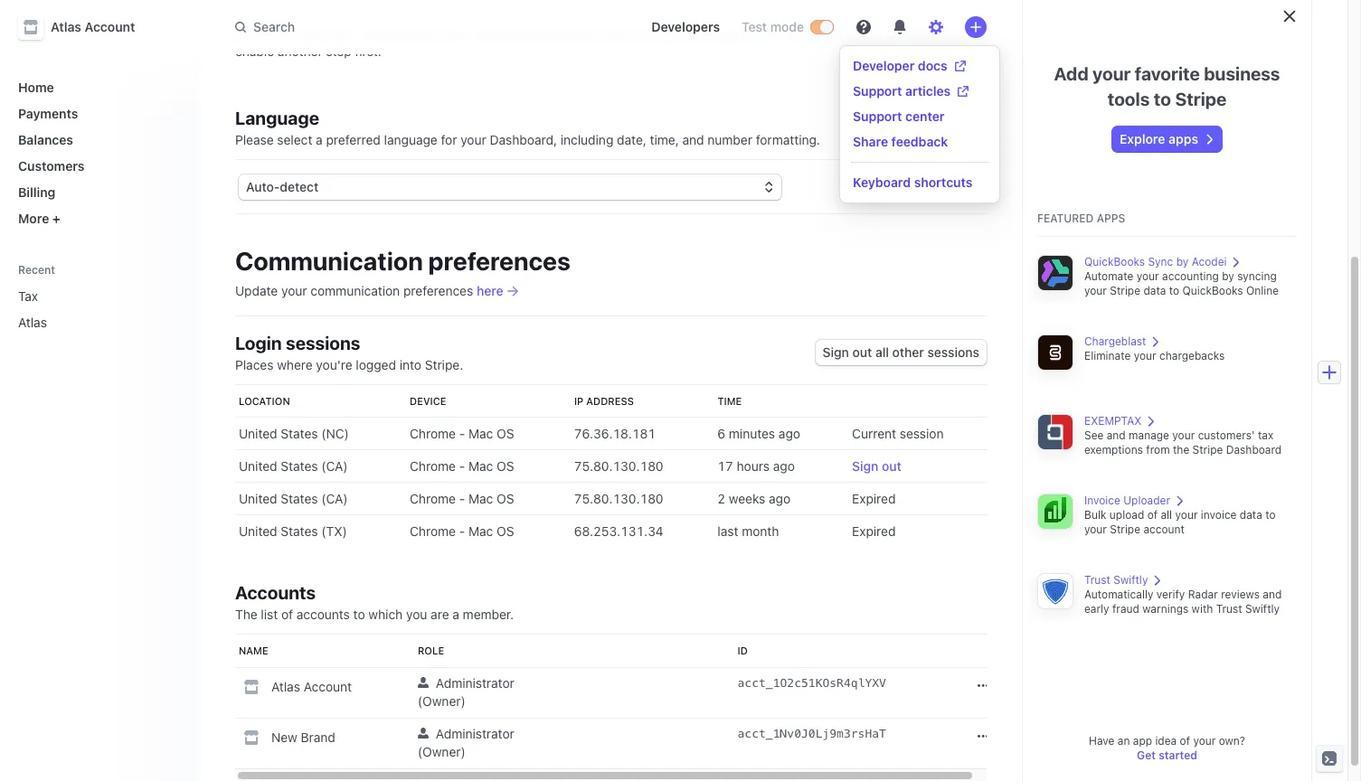 Task type: describe. For each thing, give the bounding box(es) containing it.
pin to navigation image for tax
[[168, 289, 183, 303]]

states for 6
[[281, 426, 318, 441]]

support for support center
[[853, 109, 902, 124]]

atlas link
[[11, 308, 159, 337]]

acodei
[[1192, 255, 1227, 269]]

swiftly inside automatically verify radar reviews and early fraud warnings with trust swiftly
[[1245, 602, 1280, 616]]

business
[[1204, 63, 1280, 84]]

1 horizontal spatial enable
[[285, 28, 324, 43]]

shortcuts
[[914, 175, 973, 190]]

want
[[670, 28, 698, 43]]

a inside language please select a preferred language for your dashboard, including date, time, and number formatting.
[[316, 132, 323, 147]]

your inside see and manage your customers' tax exemptions from the stripe dashboard
[[1172, 429, 1195, 442]]

united states (ca) for 17 hours ago
[[239, 459, 348, 474]]

- for last month
[[459, 524, 465, 539]]

early
[[1084, 602, 1109, 616]]

united for last month
[[239, 524, 277, 539]]

get
[[1137, 749, 1156, 762]]

sign for sign out all other sessions
[[823, 345, 849, 360]]

os for 6 minutes ago
[[497, 426, 514, 441]]

chrome        -        mac os for 2 weeks ago
[[410, 491, 514, 506]]

automate your accounting by syncing your stripe data to quickbooks online
[[1084, 270, 1279, 298]]

chargeblast image
[[1037, 335, 1074, 371]]

atlas account inside button
[[51, 19, 135, 34]]

another
[[278, 43, 323, 59]]

chrome        -        mac os for 17 hours ago
[[410, 459, 514, 474]]

session
[[900, 426, 944, 441]]

support articles link
[[853, 82, 969, 100]]

eliminate
[[1084, 349, 1131, 363]]

chrome for last month
[[410, 524, 456, 539]]

and inside automatically verify radar reviews and early fraud warnings with trust swiftly
[[1263, 588, 1282, 601]]

auto-
[[246, 179, 280, 194]]

current session
[[852, 426, 944, 441]]

account inside button
[[85, 19, 135, 34]]

os for 17 hours ago
[[497, 459, 514, 474]]

75.80.130.180 for 2 weeks ago
[[574, 491, 663, 506]]

accounting
[[1162, 270, 1219, 283]]

mac for last month
[[468, 524, 493, 539]]

your inside the have an app idea of your own? get started
[[1193, 734, 1216, 748]]

share feedback
[[853, 134, 948, 149]]

by inside automate your accounting by syncing your stripe data to quickbooks online
[[1222, 270, 1234, 283]]

for
[[441, 132, 457, 147]]

hardware
[[493, 28, 548, 43]]

developer docs
[[853, 58, 947, 73]]

the
[[1173, 443, 1190, 457]]

help image
[[857, 20, 871, 34]]

states for 2
[[281, 491, 318, 506]]

app
[[1133, 734, 1152, 748]]

last
[[718, 524, 738, 539]]

your inside 'add your favorite business tools to stripe'
[[1093, 63, 1131, 84]]

bulk upload of all your invoice data to your stripe account
[[1084, 508, 1276, 536]]

id inside you can enable sms, authenticator apps, or hardware security keys. if you want to enable touch id or windows hello you must enable another step first.
[[798, 28, 811, 43]]

name
[[239, 645, 268, 657]]

(ca) for 17 hours ago
[[321, 459, 348, 474]]

0 horizontal spatial swiftly
[[1114, 573, 1148, 587]]

home
[[18, 80, 54, 95]]

to inside you can enable sms, authenticator apps, or hardware security keys. if you want to enable touch id or windows hello you must enable another step first.
[[702, 28, 713, 43]]

you inside "accounts the list of accounts to which you are a member."
[[406, 607, 427, 622]]

save button
[[944, 106, 987, 131]]

customers link
[[11, 151, 185, 181]]

+
[[52, 211, 61, 226]]

recent navigation links element
[[0, 255, 199, 337]]

ago for 6 minutes ago
[[779, 426, 800, 441]]

6
[[718, 426, 725, 441]]

sms,
[[327, 28, 358, 43]]

online
[[1246, 284, 1279, 298]]

quickbooks inside automate your accounting by syncing your stripe data to quickbooks online
[[1183, 284, 1243, 298]]

svg image for atlas account
[[977, 681, 988, 691]]

including
[[561, 132, 614, 147]]

minutes
[[729, 426, 775, 441]]

can
[[260, 28, 281, 43]]

invoice uploader image
[[1037, 494, 1074, 530]]

- for 6 minutes ago
[[459, 426, 465, 441]]

data inside bulk upload of all your invoice data to your stripe account
[[1240, 508, 1262, 522]]

warnings
[[1143, 602, 1189, 616]]

chrome        -        mac os for 6 minutes ago
[[410, 426, 514, 441]]

administrator for new brand
[[436, 726, 514, 742]]

1 horizontal spatial you
[[646, 28, 667, 43]]

tax
[[18, 289, 38, 304]]

role
[[418, 645, 444, 657]]

communication
[[311, 283, 400, 298]]

your down automate
[[1084, 284, 1107, 298]]

you can enable sms, authenticator apps, or hardware security keys. if you want to enable touch id or windows hello you must enable another step first.
[[235, 28, 973, 59]]

keyboard
[[853, 175, 911, 190]]

explore
[[1120, 131, 1165, 147]]

formatting.
[[756, 132, 820, 147]]

own?
[[1219, 734, 1245, 748]]

support articles
[[853, 83, 951, 99]]

into
[[400, 357, 421, 373]]

help menu
[[840, 46, 999, 203]]

idea
[[1155, 734, 1177, 748]]

communication preferences
[[235, 246, 571, 276]]

language
[[384, 132, 438, 147]]

apps
[[1097, 212, 1126, 225]]

chrome        -        mac os for last month
[[410, 524, 514, 539]]

eliminate your chargebacks
[[1084, 349, 1225, 363]]

which
[[368, 607, 403, 622]]

your right update
[[281, 283, 307, 298]]

stripe inside see and manage your customers' tax exemptions from the stripe dashboard
[[1193, 443, 1223, 457]]

1 vertical spatial preferences
[[403, 283, 473, 298]]

mode
[[770, 19, 804, 34]]

radar
[[1188, 588, 1218, 601]]

ago for 17 hours ago
[[773, 459, 795, 474]]

of inside the have an app idea of your own? get started
[[1180, 734, 1190, 748]]

the
[[235, 607, 257, 622]]

out for sign out
[[882, 459, 902, 474]]

trust swiftly image
[[1037, 573, 1074, 610]]

0 horizontal spatial enable
[[235, 43, 274, 59]]

0 vertical spatial trust
[[1084, 573, 1111, 587]]

2 vertical spatial atlas
[[271, 679, 300, 695]]

customers'
[[1198, 429, 1255, 442]]

time
[[718, 395, 742, 407]]

(owner) for new brand
[[418, 744, 466, 760]]

accounts
[[235, 582, 316, 603]]

sign out all other sessions
[[823, 345, 980, 360]]

1 vertical spatial atlas account
[[271, 679, 352, 695]]

(tx)
[[321, 524, 347, 539]]

1 vertical spatial account
[[304, 679, 352, 695]]

test
[[742, 19, 767, 34]]

syncing
[[1237, 270, 1277, 283]]

billing link
[[11, 177, 185, 207]]

location
[[239, 395, 290, 407]]

current
[[852, 426, 896, 441]]

upload
[[1110, 508, 1144, 522]]

administrator for atlas account
[[436, 676, 514, 691]]

quickbooks sync by acodei
[[1084, 255, 1227, 269]]

verify
[[1157, 588, 1185, 601]]

touch
[[759, 28, 795, 43]]

tax
[[1258, 429, 1274, 442]]

fraud
[[1112, 602, 1140, 616]]

2 horizontal spatial you
[[919, 28, 940, 43]]

your inside language please select a preferred language for your dashboard, including date, time, and number formatting.
[[461, 132, 486, 147]]

featured apps
[[1037, 212, 1126, 225]]

developer docs link
[[853, 57, 966, 75]]

list
[[261, 607, 278, 622]]

and inside see and manage your customers' tax exemptions from the stripe dashboard
[[1107, 429, 1126, 442]]

dashboard
[[1226, 443, 1282, 457]]

with
[[1192, 602, 1213, 616]]

from
[[1146, 443, 1170, 457]]

os for 2 weeks ago
[[497, 491, 514, 506]]

atlas inside button
[[51, 19, 81, 34]]

pin to navigation image for atlas
[[168, 315, 183, 330]]

os for last month
[[497, 524, 514, 539]]

0 vertical spatial preferences
[[428, 246, 571, 276]]

atlas account button
[[18, 14, 153, 40]]

support for support articles
[[853, 83, 902, 99]]

exemptax
[[1084, 414, 1142, 428]]

a inside "accounts the list of accounts to which you are a member."
[[453, 607, 459, 622]]

windows
[[829, 28, 883, 43]]

sessions inside button
[[928, 345, 980, 360]]

login sessions places where you're logged into stripe.
[[235, 333, 463, 373]]

sign out all other sessions button
[[816, 340, 987, 365]]

united states (ca) for 2 weeks ago
[[239, 491, 348, 506]]

to inside 'add your favorite business tools to stripe'
[[1154, 89, 1171, 109]]

0 vertical spatial by
[[1176, 255, 1189, 269]]

search
[[253, 19, 295, 34]]

chargebacks
[[1159, 349, 1225, 363]]



Task type: vqa. For each thing, say whether or not it's contained in the screenshot.


Task type: locate. For each thing, give the bounding box(es) containing it.
3 - from the top
[[459, 491, 465, 506]]

1 vertical spatial out
[[882, 459, 902, 474]]

1 vertical spatial 75.80.130.180
[[574, 491, 663, 506]]

out inside sign out all other sessions button
[[853, 345, 872, 360]]

uploader
[[1124, 494, 1170, 507]]

(ca) down "(nc)"
[[321, 459, 348, 474]]

atlas down the tax
[[18, 315, 47, 330]]

bulk
[[1084, 508, 1107, 522]]

by up accounting
[[1176, 255, 1189, 269]]

0 vertical spatial (owner)
[[418, 694, 466, 709]]

united up united states (tx)
[[239, 491, 277, 506]]

sign inside button
[[823, 345, 849, 360]]

your down quickbooks sync by acodei
[[1137, 270, 1159, 283]]

all up account
[[1161, 508, 1172, 522]]

you're
[[316, 357, 352, 373]]

automate
[[1084, 270, 1134, 283]]

states down united states (nc)
[[281, 459, 318, 474]]

- for 2 weeks ago
[[459, 491, 465, 506]]

expired for 2 weeks ago
[[852, 491, 896, 506]]

0 vertical spatial id
[[798, 28, 811, 43]]

ip
[[574, 395, 584, 407]]

chrome        -        mac os
[[410, 426, 514, 441], [410, 459, 514, 474], [410, 491, 514, 506], [410, 524, 514, 539]]

1 pin to navigation image from the top
[[168, 289, 183, 303]]

1 vertical spatial trust
[[1216, 602, 1242, 616]]

atlas
[[51, 19, 81, 34], [18, 315, 47, 330], [271, 679, 300, 695]]

0 vertical spatial account
[[85, 19, 135, 34]]

united for 17 hours ago
[[239, 459, 277, 474]]

2 chrome        -        mac os from the top
[[410, 459, 514, 474]]

quickbooks up automate
[[1084, 255, 1145, 269]]

united states (ca) up united states (tx)
[[239, 491, 348, 506]]

4 united from the top
[[239, 524, 277, 539]]

your
[[1093, 63, 1131, 84], [461, 132, 486, 147], [1137, 270, 1159, 283], [281, 283, 307, 298], [1084, 284, 1107, 298], [1134, 349, 1156, 363], [1172, 429, 1195, 442], [1175, 508, 1198, 522], [1084, 523, 1107, 536], [1193, 734, 1216, 748]]

states for last
[[281, 524, 318, 539]]

enable down search
[[235, 43, 274, 59]]

preferred
[[326, 132, 381, 147]]

sign down current
[[852, 459, 879, 474]]

all left the other
[[875, 345, 889, 360]]

support down developer on the top of page
[[853, 83, 902, 99]]

pin to navigation image
[[168, 289, 183, 303], [168, 315, 183, 330]]

states up united states (tx)
[[281, 491, 318, 506]]

3 chrome from the top
[[410, 491, 456, 506]]

states
[[281, 426, 318, 441], [281, 459, 318, 474], [281, 491, 318, 506], [281, 524, 318, 539]]

save
[[951, 110, 980, 126]]

of right list
[[281, 607, 293, 622]]

preferences down communication preferences
[[403, 283, 473, 298]]

0 horizontal spatial id
[[738, 645, 748, 657]]

quickbooks sync by acodei image
[[1037, 255, 1074, 291]]

reviews
[[1221, 588, 1260, 601]]

id up acct_1o2c51kosr4qlyxv
[[738, 645, 748, 657]]

0 vertical spatial ago
[[779, 426, 800, 441]]

0 horizontal spatial by
[[1176, 255, 1189, 269]]

2 mac from the top
[[468, 459, 493, 474]]

1 horizontal spatial out
[[882, 459, 902, 474]]

2 administrator from the top
[[436, 726, 514, 742]]

1 vertical spatial atlas
[[18, 315, 47, 330]]

sessions right the other
[[928, 345, 980, 360]]

4 chrome        -        mac os from the top
[[410, 524, 514, 539]]

must
[[944, 28, 973, 43]]

1 states from the top
[[281, 426, 318, 441]]

test mode
[[742, 19, 804, 34]]

sessions up you're
[[286, 333, 360, 354]]

ago right hours
[[773, 459, 795, 474]]

0 vertical spatial quickbooks
[[1084, 255, 1145, 269]]

0 vertical spatial support
[[853, 83, 902, 99]]

3 united from the top
[[239, 491, 277, 506]]

6 minutes ago
[[718, 426, 800, 441]]

developers link
[[644, 13, 727, 42]]

sign left the other
[[823, 345, 849, 360]]

sessions inside login sessions places where you're logged into stripe.
[[286, 333, 360, 354]]

please
[[235, 132, 274, 147]]

settings image
[[929, 20, 943, 34]]

2 horizontal spatial and
[[1263, 588, 1282, 601]]

united states (ca)
[[239, 459, 348, 474], [239, 491, 348, 506]]

an
[[1118, 734, 1130, 748]]

mac for 17 hours ago
[[468, 459, 493, 474]]

enable left touch
[[717, 28, 756, 43]]

1 vertical spatial expired
[[852, 524, 896, 539]]

keyboard shortcuts
[[853, 175, 973, 190]]

developers
[[651, 19, 720, 34]]

1 vertical spatial by
[[1222, 270, 1234, 283]]

add
[[1054, 63, 1089, 84]]

0 vertical spatial swiftly
[[1114, 573, 1148, 587]]

0 vertical spatial atlas
[[51, 19, 81, 34]]

atlas inside recent element
[[18, 315, 47, 330]]

1 horizontal spatial sign
[[852, 459, 879, 474]]

atlas account up brand
[[271, 679, 352, 695]]

quickbooks down accounting
[[1183, 284, 1243, 298]]

1 (ca) from the top
[[321, 459, 348, 474]]

hours
[[737, 459, 770, 474]]

ago right minutes
[[779, 426, 800, 441]]

2 75.80.130.180 from the top
[[574, 491, 663, 506]]

68.253.131.34
[[574, 524, 663, 539]]

your right for
[[461, 132, 486, 147]]

and up exemptions
[[1107, 429, 1126, 442]]

2 pin to navigation image from the top
[[168, 315, 183, 330]]

1 horizontal spatial sessions
[[928, 345, 980, 360]]

1 vertical spatial all
[[1161, 508, 1172, 522]]

to right invoice
[[1265, 508, 1276, 522]]

see
[[1084, 429, 1104, 442]]

language please select a preferred language for your dashboard, including date, time, and number formatting.
[[235, 108, 820, 147]]

states left "(nc)"
[[281, 426, 318, 441]]

data inside automate your accounting by syncing your stripe data to quickbooks online
[[1144, 284, 1166, 298]]

0 vertical spatial a
[[316, 132, 323, 147]]

chrome for 17 hours ago
[[410, 459, 456, 474]]

to down favorite
[[1154, 89, 1171, 109]]

and right reviews at the bottom
[[1263, 588, 1282, 601]]

1 united states (ca) from the top
[[239, 459, 348, 474]]

1 chrome from the top
[[410, 426, 456, 441]]

0 vertical spatial svg image
[[977, 681, 988, 691]]

united down location
[[239, 426, 277, 441]]

(ca) for 2 weeks ago
[[321, 491, 348, 506]]

os
[[497, 426, 514, 441], [497, 459, 514, 474], [497, 491, 514, 506], [497, 524, 514, 539]]

2 expired from the top
[[852, 524, 896, 539]]

(ca) up '(tx)' in the bottom left of the page
[[321, 491, 348, 506]]

2 united states (ca) from the top
[[239, 491, 348, 506]]

by down acodei at the top
[[1222, 270, 1234, 283]]

Search text field
[[224, 10, 622, 44]]

your up the
[[1172, 429, 1195, 442]]

stripe down automate
[[1110, 284, 1141, 298]]

support up share on the right top of the page
[[853, 109, 902, 124]]

2 horizontal spatial atlas
[[271, 679, 300, 695]]

and right time,
[[682, 132, 704, 147]]

ago right weeks
[[769, 491, 791, 506]]

0 horizontal spatial you
[[406, 607, 427, 622]]

0 horizontal spatial account
[[85, 19, 135, 34]]

1 horizontal spatial account
[[304, 679, 352, 695]]

0 horizontal spatial sign
[[823, 345, 849, 360]]

update your communication preferences
[[235, 283, 477, 298]]

1 support from the top
[[853, 83, 902, 99]]

to left which
[[353, 607, 365, 622]]

to down accounting
[[1169, 284, 1180, 298]]

id
[[798, 28, 811, 43], [738, 645, 748, 657]]

chrome for 6 minutes ago
[[410, 426, 456, 441]]

payments
[[18, 106, 78, 121]]

your up tools
[[1093, 63, 1131, 84]]

data right invoice
[[1240, 508, 1262, 522]]

0 vertical spatial all
[[875, 345, 889, 360]]

1 svg image from the top
[[977, 681, 988, 691]]

mac for 2 weeks ago
[[468, 491, 493, 506]]

to
[[702, 28, 713, 43], [1154, 89, 1171, 109], [1169, 284, 1180, 298], [1265, 508, 1276, 522], [353, 607, 365, 622]]

0 vertical spatial expired
[[852, 491, 896, 506]]

0 vertical spatial of
[[1147, 508, 1158, 522]]

first.
[[355, 43, 381, 59]]

1 horizontal spatial id
[[798, 28, 811, 43]]

accounts the list of accounts to which you are a member.
[[235, 582, 514, 622]]

united states (ca) down united states (nc)
[[239, 459, 348, 474]]

1 horizontal spatial and
[[1107, 429, 1126, 442]]

mac for 6 minutes ago
[[468, 426, 493, 441]]

2 (ca) from the top
[[321, 491, 348, 506]]

1 vertical spatial of
[[281, 607, 293, 622]]

apps
[[1169, 131, 1198, 147]]

auto-detect
[[246, 179, 319, 194]]

1 os from the top
[[497, 426, 514, 441]]

apps,
[[442, 28, 475, 43]]

atlas up new in the bottom left of the page
[[271, 679, 300, 695]]

2 vertical spatial and
[[1263, 588, 1282, 601]]

swiftly down reviews at the bottom
[[1245, 602, 1280, 616]]

1 horizontal spatial trust
[[1216, 602, 1242, 616]]

2 states from the top
[[281, 459, 318, 474]]

75.80.130.180 up 68.253.131.34
[[574, 491, 663, 506]]

united for 6 minutes ago
[[239, 426, 277, 441]]

ago for 2 weeks ago
[[769, 491, 791, 506]]

svg image
[[977, 681, 988, 691], [977, 731, 988, 742]]

1 vertical spatial sign
[[852, 459, 879, 474]]

here
[[477, 283, 503, 298]]

1 administrator from the top
[[436, 676, 514, 691]]

0 vertical spatial data
[[1144, 284, 1166, 298]]

4 mac from the top
[[468, 524, 493, 539]]

invoice uploader
[[1084, 494, 1170, 507]]

favorite
[[1135, 63, 1200, 84]]

are
[[431, 607, 449, 622]]

2 horizontal spatial enable
[[717, 28, 756, 43]]

last month
[[718, 524, 779, 539]]

2 os from the top
[[497, 459, 514, 474]]

0 vertical spatial pin to navigation image
[[168, 289, 183, 303]]

of down uploader
[[1147, 508, 1158, 522]]

1 vertical spatial pin to navigation image
[[168, 315, 183, 330]]

2 vertical spatial ago
[[769, 491, 791, 506]]

your down the chargeblast
[[1134, 349, 1156, 363]]

2 support from the top
[[853, 109, 902, 124]]

stripe down 'customers''
[[1193, 443, 1223, 457]]

to inside "accounts the list of accounts to which you are a member."
[[353, 607, 365, 622]]

security
[[551, 28, 598, 43]]

home link
[[11, 72, 185, 102]]

1 vertical spatial swiftly
[[1245, 602, 1280, 616]]

4 os from the top
[[497, 524, 514, 539]]

1 chrome        -        mac os from the top
[[410, 426, 514, 441]]

to inside automate your accounting by syncing your stripe data to quickbooks online
[[1169, 284, 1180, 298]]

0 horizontal spatial sessions
[[286, 333, 360, 354]]

stripe inside bulk upload of all your invoice data to your stripe account
[[1110, 523, 1141, 536]]

account up brand
[[304, 679, 352, 695]]

address
[[586, 395, 634, 407]]

have
[[1089, 734, 1115, 748]]

75.80.130.180 for 17 hours ago
[[574, 459, 663, 474]]

united for 2 weeks ago
[[239, 491, 277, 506]]

swiftly
[[1114, 573, 1148, 587], [1245, 602, 1280, 616]]

3 chrome        -        mac os from the top
[[410, 491, 514, 506]]

to right want
[[702, 28, 713, 43]]

0 vertical spatial atlas account
[[51, 19, 135, 34]]

ago
[[779, 426, 800, 441], [773, 459, 795, 474], [769, 491, 791, 506]]

1 horizontal spatial data
[[1240, 508, 1262, 522]]

2 vertical spatial of
[[1180, 734, 1190, 748]]

sync
[[1148, 255, 1173, 269]]

feedback
[[891, 134, 948, 149]]

trust up automatically
[[1084, 573, 1111, 587]]

number
[[708, 132, 752, 147]]

0 vertical spatial (ca)
[[321, 459, 348, 474]]

enable right can
[[285, 28, 324, 43]]

1 vertical spatial administrator
[[436, 726, 514, 742]]

your up account
[[1175, 508, 1198, 522]]

out left the other
[[853, 345, 872, 360]]

1 vertical spatial svg image
[[977, 731, 988, 742]]

3 states from the top
[[281, 491, 318, 506]]

united up accounts
[[239, 524, 277, 539]]

0 horizontal spatial trust
[[1084, 573, 1111, 587]]

developer
[[853, 58, 915, 73]]

0 horizontal spatial out
[[853, 345, 872, 360]]

you right the if
[[646, 28, 667, 43]]

atlas account up home link
[[51, 19, 135, 34]]

stripe inside 'add your favorite business tools to stripe'
[[1175, 89, 1227, 109]]

a
[[316, 132, 323, 147], [453, 607, 459, 622]]

1 mac from the top
[[468, 426, 493, 441]]

of up started
[[1180, 734, 1190, 748]]

(owner)
[[418, 694, 466, 709], [418, 744, 466, 760]]

0 horizontal spatial all
[[875, 345, 889, 360]]

- for 17 hours ago
[[459, 459, 465, 474]]

select
[[277, 132, 312, 147]]

a right are on the bottom left
[[453, 607, 459, 622]]

4 - from the top
[[459, 524, 465, 539]]

0 horizontal spatial atlas account
[[51, 19, 135, 34]]

1 vertical spatial data
[[1240, 508, 1262, 522]]

1 horizontal spatial quickbooks
[[1183, 284, 1243, 298]]

17 hours ago
[[718, 459, 795, 474]]

1 united from the top
[[239, 426, 277, 441]]

0 vertical spatial united states (ca)
[[239, 459, 348, 474]]

and inside language please select a preferred language for your dashboard, including date, time, and number formatting.
[[682, 132, 704, 147]]

1 - from the top
[[459, 426, 465, 441]]

1 75.80.130.180 from the top
[[574, 459, 663, 474]]

76.36.18.181
[[574, 426, 656, 441]]

mac
[[468, 426, 493, 441], [468, 459, 493, 474], [468, 491, 493, 506], [468, 524, 493, 539]]

1 vertical spatial support
[[853, 109, 902, 124]]

united down united states (nc)
[[239, 459, 277, 474]]

you left are on the bottom left
[[406, 607, 427, 622]]

1 vertical spatial united states (ca)
[[239, 491, 348, 506]]

1 or from the left
[[478, 28, 490, 43]]

places
[[235, 357, 274, 373]]

your down bulk
[[1084, 523, 1107, 536]]

0 vertical spatial sign
[[823, 345, 849, 360]]

0 vertical spatial out
[[853, 345, 872, 360]]

balances
[[18, 132, 73, 147]]

1 vertical spatial a
[[453, 607, 459, 622]]

your left the own?
[[1193, 734, 1216, 748]]

0 vertical spatial and
[[682, 132, 704, 147]]

atlas up home
[[51, 19, 81, 34]]

3 mac from the top
[[468, 491, 493, 506]]

stripe down upload
[[1110, 523, 1141, 536]]

states left '(tx)' in the bottom left of the page
[[281, 524, 318, 539]]

states for 17
[[281, 459, 318, 474]]

brand
[[301, 730, 335, 745]]

0 horizontal spatial or
[[478, 28, 490, 43]]

1 horizontal spatial or
[[814, 28, 826, 43]]

2 - from the top
[[459, 459, 465, 474]]

1 vertical spatial (owner)
[[418, 744, 466, 760]]

0 vertical spatial administrator
[[436, 676, 514, 691]]

0 horizontal spatial atlas
[[18, 315, 47, 330]]

account
[[1144, 523, 1185, 536]]

4 states from the top
[[281, 524, 318, 539]]

support center
[[853, 109, 945, 124]]

preferences up here link
[[428, 246, 571, 276]]

1 vertical spatial quickbooks
[[1183, 284, 1243, 298]]

1 vertical spatial id
[[738, 645, 748, 657]]

0 vertical spatial 75.80.130.180
[[574, 459, 663, 474]]

acct_1nv0j0lj9m3rshat
[[738, 727, 886, 741]]

preferences
[[428, 246, 571, 276], [403, 283, 473, 298]]

recent element
[[0, 281, 199, 337]]

you left must
[[919, 28, 940, 43]]

1 horizontal spatial by
[[1222, 270, 1234, 283]]

or
[[478, 28, 490, 43], [814, 28, 826, 43]]

data
[[1144, 284, 1166, 298], [1240, 508, 1262, 522]]

stripe inside automate your accounting by syncing your stripe data to quickbooks online
[[1110, 284, 1141, 298]]

account up home link
[[85, 19, 135, 34]]

out down 'current session'
[[882, 459, 902, 474]]

trust inside automatically verify radar reviews and early fraud warnings with trust swiftly
[[1216, 602, 1242, 616]]

out inside sign out button
[[882, 459, 902, 474]]

Search search field
[[224, 10, 622, 44]]

if
[[635, 28, 642, 43]]

or right mode
[[814, 28, 826, 43]]

1 vertical spatial and
[[1107, 429, 1126, 442]]

of inside bulk upload of all your invoice data to your stripe account
[[1147, 508, 1158, 522]]

2 horizontal spatial of
[[1180, 734, 1190, 748]]

3 os from the top
[[497, 491, 514, 506]]

1 horizontal spatial of
[[1147, 508, 1158, 522]]

1 expired from the top
[[852, 491, 896, 506]]

stripe down favorite
[[1175, 89, 1227, 109]]

chrome for 2 weeks ago
[[410, 491, 456, 506]]

swiftly up automatically
[[1114, 573, 1148, 587]]

0 horizontal spatial and
[[682, 132, 704, 147]]

4 chrome from the top
[[410, 524, 456, 539]]

data down quickbooks sync by acodei
[[1144, 284, 1166, 298]]

of inside "accounts the list of accounts to which you are a member."
[[281, 607, 293, 622]]

all inside button
[[875, 345, 889, 360]]

2 (owner) from the top
[[418, 744, 466, 760]]

core navigation links element
[[11, 72, 185, 233]]

2 or from the left
[[814, 28, 826, 43]]

2 chrome from the top
[[410, 459, 456, 474]]

2 united from the top
[[239, 459, 277, 474]]

(owner) for atlas account
[[418, 694, 466, 709]]

sign inside button
[[852, 459, 879, 474]]

0 horizontal spatial a
[[316, 132, 323, 147]]

1 horizontal spatial atlas account
[[271, 679, 352, 695]]

1 horizontal spatial swiftly
[[1245, 602, 1280, 616]]

1 horizontal spatial a
[[453, 607, 459, 622]]

id right touch
[[798, 28, 811, 43]]

1 vertical spatial (ca)
[[321, 491, 348, 506]]

1 horizontal spatial all
[[1161, 508, 1172, 522]]

sign for sign out
[[852, 459, 879, 474]]

1 vertical spatial ago
[[773, 459, 795, 474]]

2 svg image from the top
[[977, 731, 988, 742]]

75.80.130.180 down 76.36.18.181
[[574, 459, 663, 474]]

0 horizontal spatial data
[[1144, 284, 1166, 298]]

a right select
[[316, 132, 323, 147]]

billing
[[18, 185, 55, 200]]

svg image for new brand
[[977, 731, 988, 742]]

stripe
[[1175, 89, 1227, 109], [1110, 284, 1141, 298], [1193, 443, 1223, 457], [1110, 523, 1141, 536]]

to inside bulk upload of all your invoice data to your stripe account
[[1265, 508, 1276, 522]]

1 (owner) from the top
[[418, 694, 466, 709]]

all inside bulk upload of all your invoice data to your stripe account
[[1161, 508, 1172, 522]]

featured
[[1037, 212, 1094, 225]]

out for sign out all other sessions
[[853, 345, 872, 360]]

exemptax image
[[1037, 414, 1074, 450]]

expired for last month
[[852, 524, 896, 539]]

or right "apps,"
[[478, 28, 490, 43]]

1 horizontal spatial atlas
[[51, 19, 81, 34]]

0 horizontal spatial of
[[281, 607, 293, 622]]

trust down reviews at the bottom
[[1216, 602, 1242, 616]]

ip address
[[574, 395, 634, 407]]

0 horizontal spatial quickbooks
[[1084, 255, 1145, 269]]



